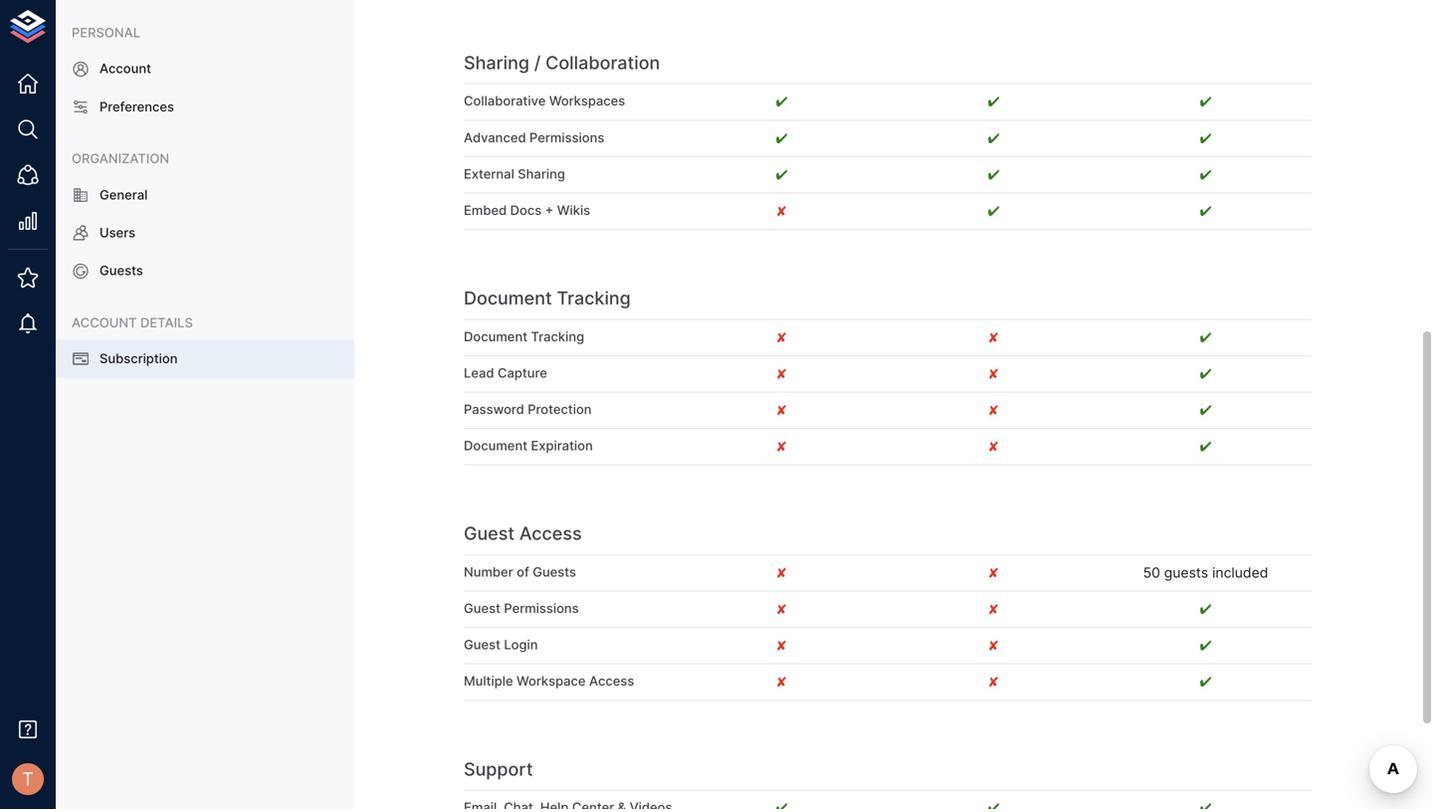 Task type: locate. For each thing, give the bounding box(es) containing it.
2 guest from the top
[[464, 601, 501, 616]]

account link
[[56, 50, 354, 88]]

multiple
[[464, 673, 513, 689]]

document
[[464, 287, 552, 309], [464, 329, 528, 344], [464, 438, 528, 453]]

guest up multiple on the left of page
[[464, 637, 501, 652]]

guest
[[464, 523, 515, 545], [464, 601, 501, 616], [464, 637, 501, 652]]

organization
[[72, 151, 169, 166]]

1 vertical spatial guests
[[533, 564, 576, 580]]

2 vertical spatial guest
[[464, 637, 501, 652]]

collaborative
[[464, 93, 546, 109]]

details
[[140, 315, 193, 330]]

users
[[100, 225, 136, 240]]

of
[[517, 564, 529, 580]]

protection
[[528, 402, 592, 417]]

0 vertical spatial document tracking
[[464, 287, 631, 309]]

sharing
[[464, 52, 529, 74], [518, 166, 565, 182]]

guest for guest permissions
[[464, 601, 501, 616]]

guests link
[[56, 252, 354, 290]]

1 guest from the top
[[464, 523, 515, 545]]

sharing up 'collaborative' at the top left of page
[[464, 52, 529, 74]]

access up of
[[519, 523, 582, 545]]

guest up number at bottom
[[464, 523, 515, 545]]

collaboration
[[545, 52, 660, 74]]

✔
[[776, 93, 788, 110], [988, 93, 1000, 110], [1200, 93, 1212, 110], [776, 130, 788, 147], [988, 130, 1000, 147], [1200, 130, 1212, 147], [776, 166, 788, 183], [988, 166, 1000, 183], [1200, 166, 1212, 183], [988, 203, 1000, 219], [1200, 203, 1212, 219], [1200, 329, 1212, 346], [1200, 365, 1212, 382], [1200, 402, 1212, 419], [1200, 438, 1212, 455], [1200, 601, 1212, 618], [1200, 637, 1212, 654], [1200, 673, 1212, 690]]

permissions for ✔
[[530, 130, 604, 145]]

3 guest from the top
[[464, 637, 501, 652]]

preferences
[[100, 99, 174, 114]]

0 vertical spatial sharing
[[464, 52, 529, 74]]

preferences link
[[56, 88, 354, 126]]

guests
[[100, 263, 143, 278], [533, 564, 576, 580]]

3 document from the top
[[464, 438, 528, 453]]

0 vertical spatial permissions
[[530, 130, 604, 145]]

advanced
[[464, 130, 526, 145]]

0 vertical spatial document
[[464, 287, 552, 309]]

guest down number at bottom
[[464, 601, 501, 616]]

sharing down advanced permissions
[[518, 166, 565, 182]]

password protection
[[464, 402, 592, 417]]

✘
[[777, 203, 787, 219], [777, 329, 787, 346], [989, 329, 998, 346], [777, 365, 787, 382], [989, 365, 998, 382], [777, 402, 787, 419], [989, 402, 998, 419], [777, 438, 787, 455], [989, 438, 998, 455], [777, 564, 787, 581], [989, 564, 998, 581], [777, 601, 787, 618], [989, 601, 998, 618], [777, 637, 787, 654], [989, 637, 998, 654], [777, 673, 787, 690], [989, 673, 998, 690]]

subscription link
[[56, 340, 354, 378]]

login
[[504, 637, 538, 652]]

1 horizontal spatial guests
[[533, 564, 576, 580]]

permissions down of
[[504, 601, 579, 616]]

0 vertical spatial guest
[[464, 523, 515, 545]]

permissions
[[530, 130, 604, 145], [504, 601, 579, 616]]

capture
[[498, 365, 547, 381]]

1 document tracking from the top
[[464, 287, 631, 309]]

1 horizontal spatial access
[[589, 673, 634, 689]]

0 horizontal spatial guests
[[100, 263, 143, 278]]

guests right of
[[533, 564, 576, 580]]

permissions down "workspaces"
[[530, 130, 604, 145]]

0 vertical spatial tracking
[[557, 287, 631, 309]]

workspace
[[517, 673, 586, 689]]

personal
[[72, 25, 140, 40]]

2 document tracking from the top
[[464, 329, 584, 344]]

0 vertical spatial access
[[519, 523, 582, 545]]

1 vertical spatial document tracking
[[464, 329, 584, 344]]

+
[[545, 203, 554, 218]]

access
[[519, 523, 582, 545], [589, 673, 634, 689]]

1 vertical spatial permissions
[[504, 601, 579, 616]]

guests down users on the top left of the page
[[100, 263, 143, 278]]

50 guests included
[[1143, 564, 1268, 581]]

number of guests
[[464, 564, 576, 580]]

docs
[[510, 203, 542, 218]]

2 vertical spatial document
[[464, 438, 528, 453]]

advanced permissions
[[464, 130, 604, 145]]

1 vertical spatial tracking
[[531, 329, 584, 344]]

password
[[464, 402, 524, 417]]

1 vertical spatial guest
[[464, 601, 501, 616]]

0 vertical spatial guests
[[100, 263, 143, 278]]

tracking down wikis
[[557, 287, 631, 309]]

tracking up "capture"
[[531, 329, 584, 344]]

guest for guest login
[[464, 637, 501, 652]]

document tracking
[[464, 287, 631, 309], [464, 329, 584, 344]]

guest access
[[464, 523, 582, 545]]

access right the workspace
[[589, 673, 634, 689]]

multiple workspace access
[[464, 673, 634, 689]]

tracking
[[557, 287, 631, 309], [531, 329, 584, 344]]

0 horizontal spatial access
[[519, 523, 582, 545]]

1 vertical spatial document
[[464, 329, 528, 344]]



Task type: vqa. For each thing, say whether or not it's contained in the screenshot.
life.
no



Task type: describe. For each thing, give the bounding box(es) containing it.
wikis
[[557, 203, 590, 218]]

account
[[100, 61, 151, 76]]

lead capture
[[464, 365, 547, 381]]

workspaces
[[549, 93, 625, 109]]

external
[[464, 166, 514, 182]]

1 vertical spatial access
[[589, 673, 634, 689]]

account details
[[72, 315, 193, 330]]

1 document from the top
[[464, 287, 552, 309]]

subscription
[[100, 351, 178, 366]]

number
[[464, 564, 513, 580]]

t button
[[6, 757, 50, 801]]

collaborative workspaces
[[464, 93, 625, 109]]

embed docs + wikis
[[464, 203, 590, 218]]

general
[[100, 187, 148, 202]]

embed
[[464, 203, 507, 218]]

external sharing
[[464, 166, 565, 182]]

support
[[464, 758, 533, 780]]

guests
[[1164, 564, 1208, 581]]

guest for guest access
[[464, 523, 515, 545]]

guest login
[[464, 637, 538, 652]]

2 document from the top
[[464, 329, 528, 344]]

/
[[534, 52, 541, 74]]

sharing / collaboration
[[464, 52, 660, 74]]

expiration
[[531, 438, 593, 453]]

guest permissions
[[464, 601, 579, 616]]

lead
[[464, 365, 494, 381]]

included
[[1212, 564, 1268, 581]]

1 vertical spatial sharing
[[518, 166, 565, 182]]

account
[[72, 315, 137, 330]]

general link
[[56, 176, 354, 214]]

t
[[22, 768, 34, 790]]

document expiration
[[464, 438, 593, 453]]

users link
[[56, 214, 354, 252]]

permissions for ✘
[[504, 601, 579, 616]]

50
[[1143, 564, 1160, 581]]



